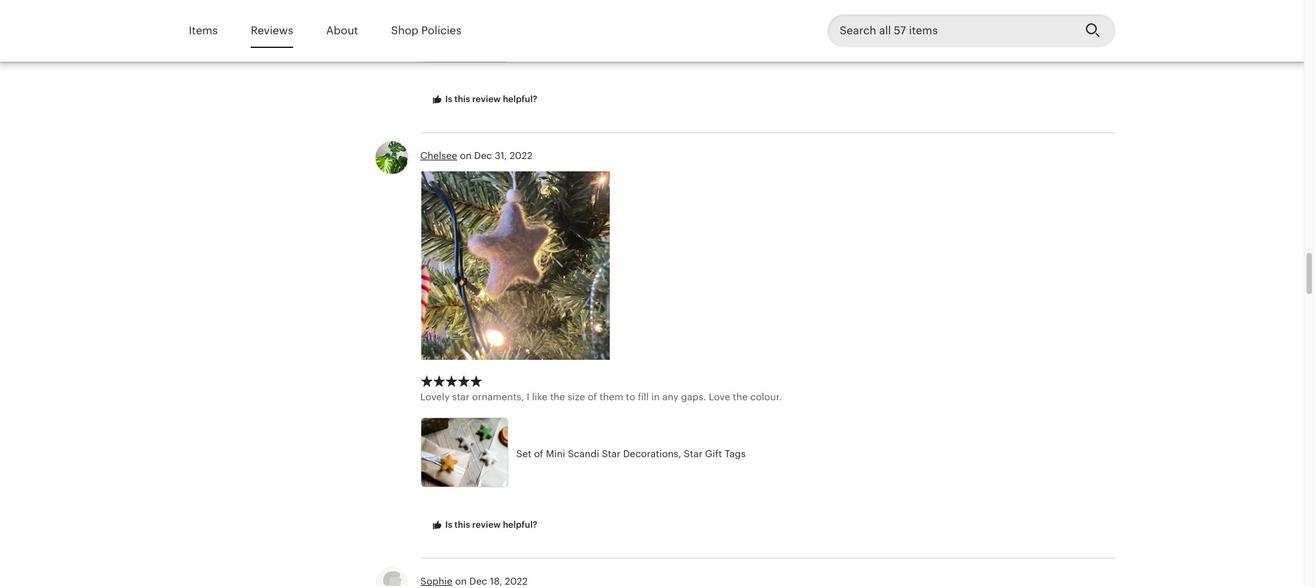 Task type: locate. For each thing, give the bounding box(es) containing it.
colour.
[[751, 392, 782, 403]]

review
[[472, 94, 501, 104], [472, 520, 501, 530]]

0 vertical spatial is
[[445, 94, 453, 104]]

1 horizontal spatial of
[[588, 392, 597, 403]]

items link
[[189, 15, 218, 47]]

1 this from the top
[[455, 94, 470, 104]]

tags
[[725, 449, 746, 460]]

star right scandi
[[602, 449, 621, 460]]

0 vertical spatial helpful?
[[503, 94, 538, 104]]

0 vertical spatial of
[[588, 392, 597, 403]]

1 review from the top
[[472, 94, 501, 104]]

1 helpful? from the top
[[503, 94, 538, 104]]

fill
[[638, 392, 649, 403]]

Search all 57 items text field
[[828, 14, 1074, 47]]

1 vertical spatial is this review helpful? button
[[421, 513, 548, 538]]

set of mini scandi star decorations, star gift tags
[[516, 449, 746, 460]]

1 vertical spatial of
[[534, 449, 544, 460]]

star
[[602, 449, 621, 460], [684, 449, 703, 460]]

is
[[445, 94, 453, 104], [445, 520, 453, 530]]

helpful?
[[503, 94, 538, 104], [503, 520, 538, 530]]

0 horizontal spatial star
[[602, 449, 621, 460]]

items
[[189, 24, 218, 37]]

is this review helpful?
[[443, 94, 538, 104], [443, 520, 538, 530]]

the
[[550, 392, 565, 403], [733, 392, 748, 403]]

decorations,
[[623, 449, 682, 460]]

1 vertical spatial is this review helpful?
[[443, 520, 538, 530]]

0 horizontal spatial the
[[550, 392, 565, 403]]

1 is this review helpful? from the top
[[443, 94, 538, 104]]

in
[[652, 392, 660, 403]]

policies
[[422, 24, 462, 37]]

2 is this review helpful? from the top
[[443, 520, 538, 530]]

1 horizontal spatial the
[[733, 392, 748, 403]]

0 horizontal spatial of
[[534, 449, 544, 460]]

chelsee
[[421, 150, 457, 161]]

lovely star ornaments, i like the size of them to fill in any gaps. love the colour.
[[421, 392, 782, 403]]

shop
[[391, 24, 419, 37]]

2 helpful? from the top
[[503, 520, 538, 530]]

scandi
[[568, 449, 600, 460]]

2 star from the left
[[684, 449, 703, 460]]

set
[[516, 449, 532, 460]]

of right set
[[534, 449, 544, 460]]

star left gift
[[684, 449, 703, 460]]

2 is from the top
[[445, 520, 453, 530]]

the right love
[[733, 392, 748, 403]]

lovely
[[421, 392, 450, 403]]

about
[[326, 24, 358, 37]]

1 vertical spatial this
[[455, 520, 470, 530]]

them
[[600, 392, 624, 403]]

1 vertical spatial review
[[472, 520, 501, 530]]

the right like
[[550, 392, 565, 403]]

0 vertical spatial is this review helpful? button
[[421, 87, 548, 112]]

2 this from the top
[[455, 520, 470, 530]]

chelsee shinn added a photo of their purchase image
[[421, 172, 610, 360]]

shop policies
[[391, 24, 462, 37]]

is this review helpful? button
[[421, 87, 548, 112], [421, 513, 548, 538]]

of
[[588, 392, 597, 403], [534, 449, 544, 460]]

of right size at bottom
[[588, 392, 597, 403]]

is this review helpful? for second is this review helpful? button from the top
[[443, 520, 538, 530]]

1 horizontal spatial star
[[684, 449, 703, 460]]

any
[[663, 392, 679, 403]]

chelsee link
[[421, 150, 457, 161]]

2022
[[510, 150, 533, 161]]

review for 1st is this review helpful? button from the top of the page
[[472, 94, 501, 104]]

1 vertical spatial helpful?
[[503, 520, 538, 530]]

0 vertical spatial is this review helpful?
[[443, 94, 538, 104]]

2 review from the top
[[472, 520, 501, 530]]

0 vertical spatial this
[[455, 94, 470, 104]]

1 vertical spatial is
[[445, 520, 453, 530]]

size
[[568, 392, 585, 403]]

this
[[455, 94, 470, 104], [455, 520, 470, 530]]

set of mini scandi star decorations, star gift tags link
[[421, 418, 962, 492]]

0 vertical spatial review
[[472, 94, 501, 104]]



Task type: describe. For each thing, give the bounding box(es) containing it.
mini
[[546, 449, 565, 460]]

to
[[626, 392, 636, 403]]

1 star from the left
[[602, 449, 621, 460]]

star
[[452, 392, 470, 403]]

gaps.
[[681, 392, 706, 403]]

31,
[[495, 150, 507, 161]]

chelsee on dec 31, 2022
[[421, 150, 533, 161]]

on
[[460, 150, 472, 161]]

1 is this review helpful? button from the top
[[421, 87, 548, 112]]

1 is from the top
[[445, 94, 453, 104]]

i
[[527, 392, 530, 403]]

2 the from the left
[[733, 392, 748, 403]]

reviews
[[251, 24, 293, 37]]

like
[[532, 392, 548, 403]]

about link
[[326, 15, 358, 47]]

love
[[709, 392, 731, 403]]

review for second is this review helpful? button from the top
[[472, 520, 501, 530]]

shop policies link
[[391, 15, 462, 47]]

reviews link
[[251, 15, 293, 47]]

1 the from the left
[[550, 392, 565, 403]]

2 is this review helpful? button from the top
[[421, 513, 548, 538]]

is this review helpful? for 1st is this review helpful? button from the top of the page
[[443, 94, 538, 104]]

gift
[[705, 449, 722, 460]]

ornaments,
[[472, 392, 524, 403]]

dec
[[474, 150, 492, 161]]



Task type: vqa. For each thing, say whether or not it's contained in the screenshot.
the top the Big
no



